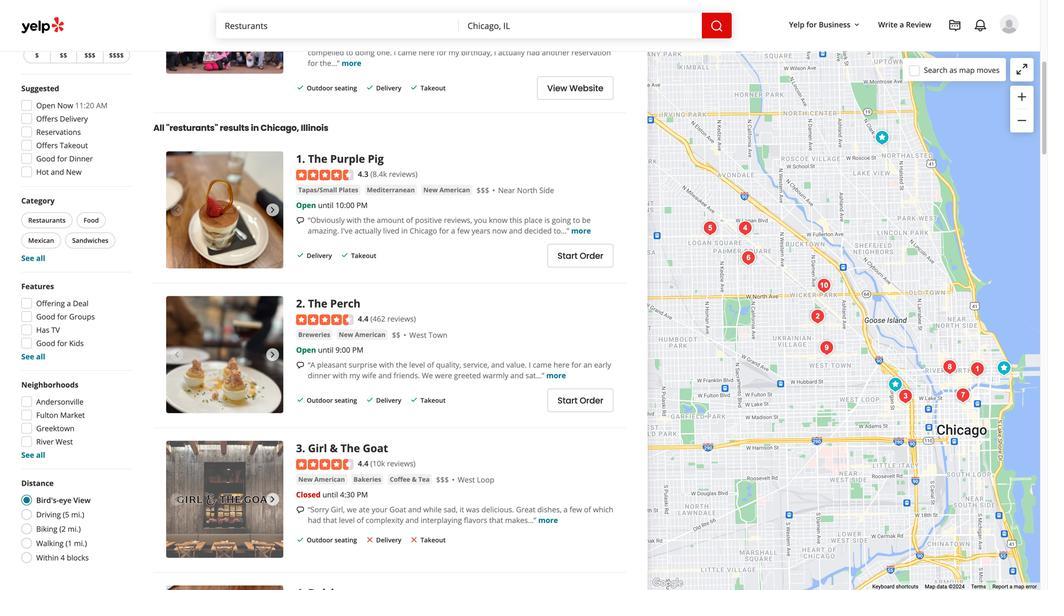 Task type: locate. For each thing, give the bounding box(es) containing it.
for
[[807, 19, 817, 30], [437, 47, 447, 58], [308, 58, 318, 68], [57, 154, 67, 164], [439, 226, 449, 236], [57, 312, 67, 322], [57, 339, 67, 349], [572, 360, 582, 370]]

good up hot
[[36, 154, 55, 164]]

see up distance
[[21, 450, 34, 461]]

outdoor seating for view
[[307, 84, 357, 92]]

mi.) right (5
[[71, 510, 84, 520]]

0 vertical spatial all
[[36, 253, 45, 263]]

0 vertical spatial .
[[302, 152, 305, 166]]

0 horizontal spatial american
[[314, 475, 345, 484]]

2 see all button from the top
[[21, 352, 45, 362]]

"obviously
[[308, 215, 345, 225]]

$$$$ button
[[103, 47, 130, 63]]

closed
[[296, 490, 321, 500]]

start order for 1 . the purple pig
[[558, 250, 604, 262]]

0 vertical spatial 4.4 star rating image
[[296, 315, 354, 325]]

outdoor seating down "the…"" in the top left of the page
[[307, 84, 357, 92]]

0 vertical spatial see
[[21, 253, 34, 263]]

1 vertical spatial outdoor seating
[[307, 396, 357, 405]]

0 vertical spatial next image
[[266, 349, 279, 361]]

1 horizontal spatial is
[[545, 215, 550, 225]]

2 vertical spatial see
[[21, 450, 34, 461]]

map data ©2024
[[925, 584, 965, 591]]

new american button up the closed until 4:30 pm
[[296, 475, 347, 485]]

1 vertical spatial reviews)
[[387, 314, 416, 324]]

west down greektown
[[56, 437, 73, 447]]

16 checkmark v2 image
[[366, 83, 374, 92], [410, 83, 419, 92], [341, 251, 349, 260], [410, 396, 419, 405]]

offers down reservations in the top left of the page
[[36, 140, 58, 150]]

None search field
[[216, 13, 732, 38]]

andersonville
[[36, 397, 84, 407]]

view right eye at the bottom
[[73, 496, 91, 506]]

order down an
[[580, 395, 604, 407]]

1 outdoor seating from the top
[[307, 84, 357, 92]]

2 offers from the top
[[36, 140, 58, 150]]

3 see from the top
[[21, 450, 34, 461]]

start for 2 . the perch
[[558, 395, 578, 407]]

0 horizontal spatial actually
[[355, 226, 381, 236]]

driving
[[36, 510, 61, 520]]

for down offering a deal
[[57, 312, 67, 322]]

to inside '"obviously with the amount of positive reviews, you know this place is going to be amazing. i've actually lived in chicago for a few years now and decided to…"'
[[573, 215, 580, 225]]

hot
[[36, 167, 49, 177]]

the
[[364, 215, 375, 225], [396, 360, 407, 370]]

16 checkmark v2 image
[[296, 83, 305, 92], [296, 251, 305, 260], [296, 396, 305, 405], [366, 396, 374, 405], [296, 536, 305, 545]]

1 16 speech v2 image from the top
[[296, 38, 305, 47]]

actually down phenomenal at top
[[498, 47, 525, 58]]

see inside neighborhoods group
[[21, 450, 34, 461]]

0 vertical spatial see all button
[[21, 253, 45, 263]]

2 vertical spatial $$$
[[436, 475, 449, 485]]

tapas/small plates button
[[296, 185, 361, 196]]

came right one. at the left of page
[[398, 47, 417, 58]]

breweries button
[[296, 330, 332, 340]]

previous image
[[170, 349, 183, 361], [170, 494, 183, 506]]

16 close v2 image
[[366, 536, 374, 545], [410, 536, 419, 545]]

$$$ for 3 . girl & the goat
[[436, 475, 449, 485]]

shortcuts
[[896, 584, 919, 591]]

2 vertical spatial mi.)
[[74, 539, 87, 549]]

1 vertical spatial start order link
[[548, 389, 614, 413]]

4.4 star rating image down 2 . the perch
[[296, 315, 354, 325]]

report a map error
[[993, 584, 1037, 591]]

2 vertical spatial .
[[302, 441, 305, 456]]

open for "obviously with the amount of positive reviews, you know this place is going to be amazing. i've actually lived in chicago for a few years now and decided to…"
[[296, 200, 316, 210]]

a left the deal
[[67, 299, 71, 309]]

16 speech v2 image for 1
[[296, 216, 305, 225]]

slideshow element for 3
[[166, 441, 283, 559]]

9:00
[[336, 345, 350, 355]]

all inside features group
[[36, 352, 45, 362]]

1 . from the top
[[302, 152, 305, 166]]

search image
[[711, 20, 723, 33]]

more link down dishes,
[[538, 516, 558, 526]]

another
[[542, 47, 570, 58]]

the perch image
[[807, 306, 829, 328]]

moves
[[977, 65, 1000, 75]]

to
[[346, 47, 353, 58], [573, 215, 580, 225]]

2 4.4 from the top
[[358, 459, 369, 469]]

this inside "i normally do not write reviews, but this place is so phenomenal that i just felt compelled to doing one. i came here for my birthday, i actually had another reservation for the…"
[[435, 37, 448, 47]]

. for 1
[[302, 152, 305, 166]]

1 vertical spatial place
[[524, 215, 543, 225]]

1 horizontal spatial west
[[409, 330, 427, 340]]

filters
[[21, 24, 48, 36]]

more link for the purple pig
[[571, 226, 591, 236]]

see all button inside features group
[[21, 352, 45, 362]]

no vacancy image
[[939, 357, 961, 378]]

food
[[84, 216, 99, 225]]

delivery down open now 11:20 am
[[60, 114, 88, 124]]

0 vertical spatial $$
[[60, 51, 67, 60]]

next image for 3 . girl & the goat
[[266, 494, 279, 506]]

2 16 speech v2 image from the top
[[296, 216, 305, 225]]

the dearborn image
[[953, 385, 974, 406]]

map region
[[562, 0, 1048, 591]]

3 all from the top
[[36, 450, 45, 461]]

video vortex image
[[872, 127, 893, 149]]

2 vertical spatial with
[[333, 371, 348, 381]]

1 horizontal spatial reviews,
[[444, 215, 472, 225]]

view website link
[[537, 77, 614, 100]]

actually inside "i normally do not write reviews, but this place is so phenomenal that i just felt compelled to doing one. i came here for my birthday, i actually had another reservation for the…"
[[498, 47, 525, 58]]

1 vertical spatial goat
[[390, 505, 406, 515]]

2 vertical spatial 16 speech v2 image
[[296, 361, 305, 370]]

seating
[[335, 84, 357, 92], [335, 396, 357, 405], [335, 536, 357, 545]]

1 all from the top
[[36, 253, 45, 263]]

. up 4.3 star rating image
[[302, 152, 305, 166]]

1 vertical spatial open until 10:00 pm
[[296, 200, 368, 210]]

data
[[937, 584, 948, 591]]

0 vertical spatial $$$
[[84, 51, 95, 60]]

1 vertical spatial to
[[573, 215, 580, 225]]

0 horizontal spatial few
[[457, 226, 470, 236]]

1 vertical spatial 4.4 star rating image
[[296, 460, 354, 470]]

until
[[318, 5, 334, 16], [318, 200, 334, 210], [318, 345, 334, 355], [323, 490, 338, 500]]

1 horizontal spatial the
[[396, 360, 407, 370]]

0 horizontal spatial place
[[450, 37, 468, 47]]

the right 2
[[308, 297, 328, 311]]

16 checkmark v2 image up 2
[[296, 251, 305, 260]]

new american link
[[421, 185, 472, 196], [337, 330, 388, 341], [296, 475, 347, 486]]

3 see all button from the top
[[21, 450, 45, 461]]

0 vertical spatial new american
[[423, 186, 470, 194]]

etta - bucktown image
[[814, 275, 835, 297]]

16 checkmark v2 image for the perch's start order link
[[296, 396, 305, 405]]

goat inside "sorry girl, we ate your goat and while sad, it was delicious.   great dishes, a few of which had that level of complexity and interplaying flavors that makes…"
[[390, 505, 406, 515]]

0 vertical spatial this
[[435, 37, 448, 47]]

map for error
[[1014, 584, 1025, 591]]

1 4.4 from the top
[[358, 314, 369, 324]]

& left 'tea'
[[412, 475, 417, 484]]

all inside neighborhoods group
[[36, 450, 45, 461]]

3 outdoor seating from the top
[[307, 536, 357, 545]]

0 vertical spatial american
[[440, 186, 470, 194]]

illinois
[[301, 122, 328, 134]]

good for good for groups
[[36, 312, 55, 322]]

american down (462
[[355, 331, 386, 339]]

open down suggested at the top of page
[[36, 100, 55, 111]]

mi.) for driving (5 mi.)
[[71, 510, 84, 520]]

1 start order link from the top
[[548, 244, 614, 268]]

2 10:00 from the top
[[336, 200, 355, 210]]

the
[[308, 152, 328, 166], [308, 297, 328, 311], [341, 441, 360, 456]]

2 none field from the left
[[459, 13, 702, 38]]

start order down to…"
[[558, 250, 604, 262]]

"resturants"
[[166, 122, 218, 134]]

see all inside features group
[[21, 352, 45, 362]]

1 horizontal spatial actually
[[498, 47, 525, 58]]

$$ down 4.4 (462 reviews)
[[392, 330, 401, 340]]

see all down has
[[21, 352, 45, 362]]

just
[[553, 37, 566, 47]]

had inside "sorry girl, we ate your goat and while sad, it was delicious.   great dishes, a few of which had that level of complexity and interplaying flavors that makes…"
[[308, 516, 321, 526]]

more down the be
[[571, 226, 591, 236]]

0 horizontal spatial that
[[323, 516, 337, 526]]

1 offers from the top
[[36, 114, 58, 124]]

1 horizontal spatial here
[[554, 360, 570, 370]]

16 speech v2 image
[[296, 506, 305, 515]]

and right now
[[509, 226, 522, 236]]

2 . from the top
[[302, 297, 305, 311]]

has tv
[[36, 325, 60, 335]]

good inside suggested group
[[36, 154, 55, 164]]

2 vertical spatial reviews)
[[387, 459, 416, 469]]

more for the perch
[[546, 371, 566, 381]]

4.4
[[358, 314, 369, 324], [358, 459, 369, 469]]

0 horizontal spatial $$
[[60, 51, 67, 60]]

1 horizontal spatial view
[[547, 82, 567, 94]]

zoom out image
[[1016, 114, 1029, 127]]

of left which at the right bottom of page
[[584, 505, 591, 515]]

0 vertical spatial open until 10:00 pm
[[296, 5, 368, 16]]

previous image for 2
[[170, 349, 183, 361]]

11:20
[[75, 100, 94, 111]]

3 . from the top
[[302, 441, 305, 456]]

reservation
[[572, 47, 611, 58]]

penumbra image
[[700, 218, 721, 239]]

2 outdoor seating from the top
[[307, 396, 357, 405]]

actually inside '"obviously with the amount of positive reviews, you know this place is going to be amazing. i've actually lived in chicago for a few years now and decided to…"'
[[355, 226, 381, 236]]

start order
[[558, 250, 604, 262], [558, 395, 604, 407]]

"a pleasant surprise with the level of quality, service, and value. i came here for an early dinner with my wife and friends. we were greeted warmly and sat…"
[[308, 360, 611, 381]]

good for good for dinner
[[36, 154, 55, 164]]

previous image
[[170, 204, 183, 217]]

0 vertical spatial my
[[449, 47, 459, 58]]

bird's-
[[36, 496, 59, 506]]

2 order from the top
[[580, 395, 604, 407]]

2 previous image from the top
[[170, 494, 183, 506]]

good for dinner
[[36, 154, 93, 164]]

see all inside neighborhoods group
[[21, 450, 45, 461]]

1 start from the top
[[558, 250, 578, 262]]

level inside "sorry girl, we ate your goat and while sad, it was delicious.   great dishes, a few of which had that level of complexity and interplaying flavors that makes…"
[[339, 516, 355, 526]]

0 vertical spatial goat
[[363, 441, 388, 456]]

see inside features group
[[21, 352, 34, 362]]

0 vertical spatial offers
[[36, 114, 58, 124]]

see all button for andersonville
[[21, 450, 45, 461]]

in right lived
[[401, 226, 408, 236]]

0 vertical spatial start
[[558, 250, 578, 262]]

new up 9:00
[[339, 331, 353, 339]]

dishes,
[[538, 505, 562, 515]]

goat for the
[[363, 441, 388, 456]]

reviews) up coffee
[[387, 459, 416, 469]]

1 vertical spatial this
[[510, 215, 522, 225]]

new for new american link to the top
[[423, 186, 438, 194]]

next image
[[266, 349, 279, 361], [266, 494, 279, 506]]

pm for purple
[[357, 200, 368, 210]]

american up '"obviously with the amount of positive reviews, you know this place is going to be amazing. i've actually lived in chicago for a few years now and decided to…"'
[[440, 186, 470, 194]]

2 outdoor from the top
[[307, 396, 333, 405]]

start order link down an
[[548, 389, 614, 413]]

distance
[[21, 479, 54, 489]]

1 vertical spatial good
[[36, 312, 55, 322]]

west for west town
[[409, 330, 427, 340]]

1 horizontal spatial $$
[[392, 330, 401, 340]]

that up another
[[534, 37, 548, 47]]

slideshow element
[[166, 0, 283, 74], [166, 152, 283, 269], [166, 297, 283, 414], [166, 441, 283, 559]]

2 vertical spatial outdoor seating
[[307, 536, 357, 545]]

new american down (462
[[339, 331, 386, 339]]

1 vertical spatial previous image
[[170, 494, 183, 506]]

see up neighborhoods
[[21, 352, 34, 362]]

see all
[[21, 253, 45, 263], [21, 352, 45, 362], [21, 450, 45, 461]]

tapas/small plates
[[298, 186, 358, 194]]

for left kids
[[57, 339, 67, 349]]

2 start order link from the top
[[548, 389, 614, 413]]

2 start order from the top
[[558, 395, 604, 407]]

1 vertical spatial the
[[396, 360, 407, 370]]

seating down "the…"" in the top left of the page
[[335, 84, 357, 92]]

i left just
[[549, 37, 552, 47]]

this right but
[[435, 37, 448, 47]]

to inside "i normally do not write reviews, but this place is so phenomenal that i just felt compelled to doing one. i came here for my birthday, i actually had another reservation for the…"
[[346, 47, 353, 58]]

4 slideshow element from the top
[[166, 441, 283, 559]]

pm for perch
[[352, 345, 364, 355]]

report a map error link
[[993, 584, 1037, 591]]

see all for andersonville
[[21, 450, 45, 461]]

group
[[1011, 86, 1034, 133]]

none field address, neighborhood, city, state or zip
[[459, 13, 702, 38]]

kids
[[69, 339, 84, 349]]

1 vertical spatial came
[[533, 360, 552, 370]]

1 vertical spatial view
[[73, 496, 91, 506]]

until for perch
[[318, 345, 334, 355]]

neighborhoods group
[[18, 380, 132, 461]]

1 vertical spatial start
[[558, 395, 578, 407]]

for down the specials
[[437, 47, 447, 58]]

3 see all from the top
[[21, 450, 45, 461]]

mediterranean
[[367, 186, 415, 194]]

ate
[[359, 505, 370, 515]]

16 checkmark v2 image for start order link for the purple pig
[[296, 251, 305, 260]]

2 all from the top
[[36, 352, 45, 362]]

2 vertical spatial all
[[36, 450, 45, 461]]

takeout up dinner
[[60, 140, 88, 150]]

write a review
[[878, 19, 932, 30]]

3 16 speech v2 image from the top
[[296, 361, 305, 370]]

0 vertical spatial see all
[[21, 253, 45, 263]]

more link for the perch
[[546, 371, 566, 381]]

more link down doing
[[342, 58, 361, 68]]

see all button down has
[[21, 352, 45, 362]]

1 start order from the top
[[558, 250, 604, 262]]

outdoor
[[307, 84, 333, 92], [307, 396, 333, 405], [307, 536, 333, 545]]

1 vertical spatial see
[[21, 352, 34, 362]]

2 next image from the top
[[266, 494, 279, 506]]

the up 4.3 star rating image
[[308, 152, 328, 166]]

2 vertical spatial seating
[[335, 536, 357, 545]]

2 slideshow element from the top
[[166, 152, 283, 269]]

2 seating from the top
[[335, 396, 357, 405]]

0 vertical spatial with
[[347, 215, 362, 225]]

a right write
[[900, 19, 904, 30]]

projects image
[[949, 19, 962, 32]]

error
[[1026, 584, 1037, 591]]

user actions element
[[781, 13, 1034, 79]]

"a
[[308, 360, 315, 370]]

a inside "sorry girl, we ate your goat and while sad, it was delicious.   great dishes, a few of which had that level of complexity and interplaying flavors that makes…"
[[564, 505, 568, 515]]

1 10:00 from the top
[[336, 5, 355, 16]]

&
[[330, 441, 338, 456], [412, 475, 417, 484]]

open inside suggested group
[[36, 100, 55, 111]]

distance option group
[[18, 478, 132, 567]]

that down delicious. at the left
[[489, 516, 503, 526]]

1 vertical spatial see all button
[[21, 352, 45, 362]]

until for &
[[323, 490, 338, 500]]

next image
[[266, 9, 279, 22], [266, 204, 279, 217]]

2 horizontal spatial american
[[440, 186, 470, 194]]

1 none field from the left
[[216, 13, 459, 38]]

few inside "sorry girl, we ate your goat and while sad, it was delicious.   great dishes, a few of which had that level of complexity and interplaying flavors that makes…"
[[570, 505, 582, 515]]

$$$ for 1 . the purple pig
[[477, 185, 489, 195]]

(5
[[63, 510, 69, 520]]

few
[[457, 226, 470, 236], [570, 505, 582, 515]]

2 horizontal spatial that
[[534, 37, 548, 47]]

4.4 star rating image
[[296, 315, 354, 325], [296, 460, 354, 470]]

1 see all from the top
[[21, 253, 45, 263]]

open up "i
[[296, 5, 316, 16]]

takeout
[[421, 84, 446, 92], [60, 140, 88, 150], [351, 251, 376, 260], [421, 396, 446, 405], [421, 536, 446, 545]]

things to do, nail salons, plumbers text field
[[216, 13, 459, 38]]

2 . the perch
[[296, 297, 361, 311]]

1 outdoor from the top
[[307, 84, 333, 92]]

1 16 close v2 image from the left
[[366, 536, 374, 545]]

a inside group
[[67, 299, 71, 309]]

blocks
[[67, 553, 89, 563]]

0 vertical spatial came
[[398, 47, 417, 58]]

2 4.4 star rating image from the top
[[296, 460, 354, 470]]

1 vertical spatial $$$
[[477, 185, 489, 195]]

info icon image
[[469, 21, 478, 29], [469, 21, 478, 29]]

outdoor seating
[[307, 84, 357, 92], [307, 396, 357, 405], [307, 536, 357, 545]]

good for kids
[[36, 339, 84, 349]]

and right hot
[[51, 167, 64, 177]]

1 4.4 star rating image from the top
[[296, 315, 354, 325]]

outdoor down dinner
[[307, 396, 333, 405]]

see all button down river
[[21, 450, 45, 461]]

1 vertical spatial level
[[339, 516, 355, 526]]

doing
[[355, 47, 375, 58]]

offers delivery
[[36, 114, 88, 124]]

16 checkmark v2 image up 3
[[296, 396, 305, 405]]

tapas/small
[[298, 186, 337, 194]]

2 vertical spatial see all button
[[21, 450, 45, 461]]

pm right 4:30
[[357, 490, 368, 500]]

place inside '"obviously with the amount of positive reviews, you know this place is going to be amazing. i've actually lived in chicago for a few years now and decided to…"'
[[524, 215, 543, 225]]

the inside '"obviously with the amount of positive reviews, you know this place is going to be amazing. i've actually lived in chicago for a few years now and decided to…"'
[[364, 215, 375, 225]]

2 vertical spatial good
[[36, 339, 55, 349]]

my inside "i normally do not write reviews, but this place is so phenomenal that i just felt compelled to doing one. i came here for my birthday, i actually had another reservation for the…"
[[449, 47, 459, 58]]

teddy r. image
[[1000, 14, 1019, 34]]

2 vertical spatial american
[[314, 475, 345, 484]]

.
[[302, 152, 305, 166], [302, 297, 305, 311], [302, 441, 305, 456]]

see
[[21, 253, 34, 263], [21, 352, 34, 362], [21, 450, 34, 461]]

0 horizontal spatial west
[[56, 437, 73, 447]]

next image left 16 speech v2 image
[[266, 494, 279, 506]]

this right know
[[510, 215, 522, 225]]

features group
[[18, 281, 132, 362]]

open down tapas/small
[[296, 200, 316, 210]]

map for moves
[[959, 65, 975, 75]]

16 chevron down v2 image
[[853, 21, 861, 29]]

2 see from the top
[[21, 352, 34, 362]]

new american button down (462
[[337, 330, 388, 340]]

greeted
[[454, 371, 481, 381]]

10:00 down 'plates'
[[336, 200, 355, 210]]

west left town
[[409, 330, 427, 340]]

4.4 for the perch
[[358, 314, 369, 324]]

1 vertical spatial new american
[[339, 331, 386, 339]]

1 seating from the top
[[335, 84, 357, 92]]

a right dishes,
[[564, 505, 568, 515]]

all down river
[[36, 450, 45, 461]]

place down the specials
[[450, 37, 468, 47]]

more link down the be
[[571, 226, 591, 236]]

1 vertical spatial seating
[[335, 396, 357, 405]]

mi.)
[[71, 510, 84, 520], [68, 524, 81, 535], [74, 539, 87, 549]]

tapas/small plates link
[[296, 185, 361, 196]]

1 next image from the top
[[266, 9, 279, 22]]

order for 1 . the purple pig
[[580, 250, 604, 262]]

start order link for the purple pig
[[548, 244, 614, 268]]

reviews) for 3 . girl & the goat
[[387, 459, 416, 469]]

see all button down mexican 'button'
[[21, 253, 45, 263]]

all down mexican 'button'
[[36, 253, 45, 263]]

town
[[429, 330, 448, 340]]

1 vertical spatial is
[[545, 215, 550, 225]]

of up we
[[427, 360, 434, 370]]

i up sat…"
[[529, 360, 531, 370]]

see all button inside neighborhoods group
[[21, 450, 45, 461]]

restaurants button
[[21, 213, 72, 229]]

1 see from the top
[[21, 253, 34, 263]]

see all down river
[[21, 450, 45, 461]]

1 horizontal spatial place
[[524, 215, 543, 225]]

in inside '"obviously with the amount of positive reviews, you know this place is going to be amazing. i've actually lived in chicago for a few years now and decided to…"'
[[401, 226, 408, 236]]

new up positive on the top of page
[[423, 186, 438, 194]]

1 vertical spatial map
[[1014, 584, 1025, 591]]

a left years
[[451, 226, 455, 236]]

offers for offers delivery
[[36, 114, 58, 124]]

biking (2 mi.)
[[36, 524, 81, 535]]

outdoor down "the…"" in the top left of the page
[[307, 84, 333, 92]]

1 next image from the top
[[266, 349, 279, 361]]

4.4 star rating image for girl
[[296, 460, 354, 470]]

of down ate
[[357, 516, 364, 526]]

with up friends.
[[379, 360, 394, 370]]

level up we
[[409, 360, 425, 370]]

2 start from the top
[[558, 395, 578, 407]]

start order link down to…"
[[548, 244, 614, 268]]

all
[[36, 253, 45, 263], [36, 352, 45, 362], [36, 450, 45, 461]]

order for 2 . the perch
[[580, 395, 604, 407]]

so
[[477, 37, 486, 47]]

reviews) right (462
[[387, 314, 416, 324]]

seating down we
[[335, 536, 357, 545]]

to down do
[[346, 47, 353, 58]]

reviews,
[[391, 37, 420, 47], [444, 215, 472, 225]]

1 horizontal spatial $$$
[[436, 475, 449, 485]]

suggested
[[21, 83, 59, 93]]

open for "a pleasant surprise with the level of quality, service, and value. i came here for an early dinner with my wife and friends. we were greeted warmly and sat…"
[[296, 345, 316, 355]]

2 vertical spatial west
[[458, 475, 475, 485]]

1 vertical spatial new american button
[[337, 330, 388, 340]]

tv
[[51, 325, 60, 335]]

1 horizontal spatial to
[[573, 215, 580, 225]]

1 vertical spatial all
[[36, 352, 45, 362]]

more down dishes,
[[538, 516, 558, 526]]

delicious.
[[482, 505, 514, 515]]

1 order from the top
[[580, 250, 604, 262]]

new up closed
[[298, 475, 313, 484]]

reviews, inside "i normally do not write reviews, but this place is so phenomenal that i just felt compelled to doing one. i came here for my birthday, i actually had another reservation for the…"
[[391, 37, 420, 47]]

0 vertical spatial previous image
[[170, 349, 183, 361]]

3 good from the top
[[36, 339, 55, 349]]

pinstripes image
[[994, 358, 1015, 379]]

4.4 star rating image down girl
[[296, 460, 354, 470]]

0 horizontal spatial is
[[470, 37, 476, 47]]

None field
[[216, 13, 459, 38], [459, 13, 702, 38]]

0 vertical spatial place
[[450, 37, 468, 47]]

good for good for kids
[[36, 339, 55, 349]]

0 horizontal spatial map
[[959, 65, 975, 75]]

1 vertical spatial few
[[570, 505, 582, 515]]

3
[[296, 441, 302, 456]]

0 vertical spatial good
[[36, 154, 55, 164]]

0 horizontal spatial goat
[[363, 441, 388, 456]]

10:00 up do
[[336, 5, 355, 16]]

16 speech v2 image
[[296, 38, 305, 47], [296, 216, 305, 225], [296, 361, 305, 370]]

$$$ right 'tea'
[[436, 475, 449, 485]]

goat up (10k
[[363, 441, 388, 456]]

0 vertical spatial start order
[[558, 250, 604, 262]]

came up sat…"
[[533, 360, 552, 370]]

16 close v2 image for takeout
[[410, 536, 419, 545]]

1 open until 10:00 pm from the top
[[296, 5, 368, 16]]

2 next image from the top
[[266, 204, 279, 217]]

1 good from the top
[[36, 154, 55, 164]]

3 slideshow element from the top
[[166, 297, 283, 414]]

0 horizontal spatial here
[[419, 47, 435, 58]]

1 vertical spatial next image
[[266, 204, 279, 217]]

(2
[[59, 524, 66, 535]]

search as map moves
[[924, 65, 1000, 75]]

now
[[492, 226, 507, 236]]

2 see all from the top
[[21, 352, 45, 362]]

0 horizontal spatial in
[[251, 122, 259, 134]]

$$$ inside button
[[84, 51, 95, 60]]

16 speech v2 image left "i
[[296, 38, 305, 47]]

2 open until 10:00 pm from the top
[[296, 200, 368, 210]]

west for west loop
[[458, 475, 475, 485]]

is inside "i normally do not write reviews, but this place is so phenomenal that i just felt compelled to doing one. i came here for my birthday, i actually had another reservation for the…"
[[470, 37, 476, 47]]

$$
[[60, 51, 67, 60], [392, 330, 401, 340]]

1 horizontal spatial 16 close v2 image
[[410, 536, 419, 545]]

1 vertical spatial american
[[355, 331, 386, 339]]

order down the be
[[580, 250, 604, 262]]

new american button for new american link to the top
[[421, 185, 472, 196]]

with inside '"obviously with the amount of positive reviews, you know this place is going to be amazing. i've actually lived in chicago for a few years now and decided to…"'
[[347, 215, 362, 225]]

mi.) right (1
[[74, 539, 87, 549]]

view left website
[[547, 82, 567, 94]]

2 16 close v2 image from the left
[[410, 536, 419, 545]]

0 horizontal spatial reviews,
[[391, 37, 420, 47]]

0 vertical spatial the
[[308, 152, 328, 166]]

16 checkmark v2 image for view website link
[[296, 83, 305, 92]]

the for the purple pig
[[308, 152, 328, 166]]

more link right sat…"
[[546, 371, 566, 381]]

felt
[[568, 37, 579, 47]]

1 previous image from the top
[[170, 349, 183, 361]]

offers for offers takeout
[[36, 140, 58, 150]]

new for bottom new american link
[[298, 475, 313, 484]]

2 vertical spatial new american
[[298, 475, 345, 484]]

happy hour specials
[[395, 20, 466, 30]]

2 horizontal spatial west
[[458, 475, 475, 485]]

2 good from the top
[[36, 312, 55, 322]]

results
[[220, 122, 249, 134]]

years
[[472, 226, 490, 236]]

all inside category group
[[36, 253, 45, 263]]

& right girl
[[330, 441, 338, 456]]

2 vertical spatial outdoor
[[307, 536, 333, 545]]



Task type: vqa. For each thing, say whether or not it's contained in the screenshot.
10:00 to the bottom
yes



Task type: describe. For each thing, give the bounding box(es) containing it.
of inside '"obviously with the amount of positive reviews, you know this place is going to be amazing. i've actually lived in chicago for a few years now and decided to…"'
[[406, 215, 413, 225]]

for inside button
[[807, 19, 817, 30]]

coffee & tea button
[[388, 475, 432, 485]]

reviews) for 1 . the purple pig
[[389, 169, 418, 179]]

1 vertical spatial $$
[[392, 330, 401, 340]]

greektown
[[36, 424, 74, 434]]

1 horizontal spatial that
[[489, 516, 503, 526]]

west inside neighborhoods group
[[56, 437, 73, 447]]

and right complexity
[[406, 516, 419, 526]]

flavors
[[464, 516, 487, 526]]

daisies image
[[735, 218, 756, 239]]

but
[[422, 37, 433, 47]]

see all for offering a deal
[[21, 352, 45, 362]]

one.
[[377, 47, 392, 58]]

north
[[517, 185, 538, 195]]

happy
[[395, 20, 418, 30]]

and up warmly
[[491, 360, 505, 370]]

dinner
[[308, 371, 331, 381]]

came inside "a pleasant surprise with the level of quality, service, and value. i came here for an early dinner with my wife and friends. we were greeted warmly and sat…"
[[533, 360, 552, 370]]

chicago,
[[261, 122, 299, 134]]

offering a deal
[[36, 299, 89, 309]]

google image
[[650, 577, 686, 591]]

notifications image
[[974, 19, 987, 32]]

new american for new american button corresponding to bottom new american link
[[298, 475, 345, 484]]

the for the perch
[[308, 297, 328, 311]]

for inside '"obviously with the amount of positive reviews, you know this place is going to be amazing. i've actually lived in chicago for a few years now and decided to…"'
[[439, 226, 449, 236]]

delivery down friends.
[[376, 396, 401, 405]]

until up normally
[[318, 5, 334, 16]]

. for 3
[[302, 441, 305, 456]]

outdoor seating for start
[[307, 396, 357, 405]]

a inside '"obviously with the amount of positive reviews, you know this place is going to be amazing. i've actually lived in chicago for a few years now and decided to…"'
[[451, 226, 455, 236]]

$$$$
[[109, 51, 124, 60]]

1 slideshow element from the top
[[166, 0, 283, 74]]

you
[[474, 215, 487, 225]]

"sorry
[[308, 505, 329, 515]]

i've
[[341, 226, 353, 236]]

the inside "a pleasant surprise with the level of quality, service, and value. i came here for an early dinner with my wife and friends. we were greeted warmly and sat…"
[[396, 360, 407, 370]]

reviews, inside '"obviously with the amount of positive reviews, you know this place is going to be amazing. i've actually lived in chicago for a few years now and decided to…"'
[[444, 215, 472, 225]]

pleasant
[[317, 360, 347, 370]]

and right wife
[[378, 371, 392, 381]]

was
[[466, 505, 480, 515]]

16 checkmark v2 image down 16 speech v2 image
[[296, 536, 305, 545]]

a for write a review
[[900, 19, 904, 30]]

few inside '"obviously with the amount of positive reviews, you know this place is going to be amazing. i've actually lived in chicago for a few years now and decided to…"'
[[457, 226, 470, 236]]

purple
[[330, 152, 365, 166]]

more down doing
[[342, 58, 361, 68]]

wife
[[362, 371, 377, 381]]

we
[[422, 371, 433, 381]]

suggested group
[[18, 83, 132, 181]]

girl & the goat link
[[308, 441, 388, 456]]

were
[[435, 371, 452, 381]]

friends.
[[394, 371, 420, 381]]

. for 2
[[302, 297, 305, 311]]

4.3
[[358, 169, 369, 179]]

do
[[347, 37, 356, 47]]

open for offers delivery
[[36, 100, 55, 111]]

great
[[516, 505, 536, 515]]

more link for girl & the goat
[[538, 516, 558, 526]]

of inside "a pleasant surprise with the level of quality, service, and value. i came here for an early dinner with my wife and friends. we were greeted warmly and sat…"
[[427, 360, 434, 370]]

goat for your
[[390, 505, 406, 515]]

delivery inside suggested group
[[60, 114, 88, 124]]

reviews) for 2 . the perch
[[387, 314, 416, 324]]

has
[[36, 325, 49, 335]]

closed until 4:30 pm
[[296, 490, 368, 500]]

new american for new american link to the top new american button
[[423, 186, 470, 194]]

amount
[[377, 215, 404, 225]]

side
[[539, 185, 554, 195]]

to…"
[[554, 226, 569, 236]]

website
[[569, 82, 604, 94]]

delivery down complexity
[[376, 536, 401, 545]]

zoom in image
[[1016, 91, 1029, 103]]

new american button for bottom new american link
[[296, 475, 347, 485]]

west town
[[409, 330, 448, 340]]

is inside '"obviously with the amount of positive reviews, you know this place is going to be amazing. i've actually lived in chicago for a few years now and decided to…"'
[[545, 215, 550, 225]]

view inside distance option group
[[73, 496, 91, 506]]

start order link for the perch
[[548, 389, 614, 413]]

2 vertical spatial new american link
[[296, 475, 347, 486]]

dell rooster - chicago image
[[816, 338, 838, 359]]

coffee
[[390, 475, 410, 484]]

business
[[819, 19, 851, 30]]

4.3 star rating image
[[296, 170, 354, 181]]

more for the purple pig
[[571, 226, 591, 236]]

previous image for 3
[[170, 494, 183, 506]]

yelp for business
[[789, 19, 851, 30]]

1 vertical spatial with
[[379, 360, 394, 370]]

takeout down "i normally do not write reviews, but this place is so phenomenal that i just felt compelled to doing one. i came here for my birthday, i actually had another reservation for the…"
[[421, 84, 446, 92]]

keyboard
[[873, 584, 895, 591]]

1 horizontal spatial american
[[355, 331, 386, 339]]

& inside coffee & tea button
[[412, 475, 417, 484]]

pm for &
[[357, 490, 368, 500]]

1 . the purple pig
[[296, 152, 384, 166]]

birthday,
[[461, 47, 492, 58]]

write
[[878, 19, 898, 30]]

offering
[[36, 299, 65, 309]]

see all inside category group
[[21, 253, 45, 263]]

mi.) for biking (2 mi.)
[[68, 524, 81, 535]]

until for purple
[[318, 200, 334, 210]]

seating for start order
[[335, 396, 357, 405]]

$
[[35, 51, 39, 60]]

the purple pig image
[[967, 359, 988, 380]]

3 seating from the top
[[335, 536, 357, 545]]

and down value.
[[510, 371, 524, 381]]

features
[[21, 282, 54, 292]]

(10k
[[370, 459, 385, 469]]

had inside "i normally do not write reviews, but this place is so phenomenal that i just felt compelled to doing one. i came here for my birthday, i actually had another reservation for the…"
[[527, 47, 540, 58]]

16 close v2 image for delivery
[[366, 536, 374, 545]]

i down phenomenal at top
[[494, 47, 496, 58]]

0 vertical spatial new american link
[[421, 185, 472, 196]]

see for offering a deal
[[21, 352, 34, 362]]

my inside "a pleasant surprise with the level of quality, service, and value. i came here for an early dinner with my wife and friends. we were greeted warmly and sat…"
[[350, 371, 360, 381]]

came inside "i normally do not write reviews, but this place is so phenomenal that i just felt compelled to doing one. i came here for my birthday, i actually had another reservation for the…"
[[398, 47, 417, 58]]

value.
[[506, 360, 527, 370]]

takeout inside suggested group
[[60, 140, 88, 150]]

within 4 blocks
[[36, 553, 89, 563]]

start order for 2 . the perch
[[558, 395, 604, 407]]

breweries link
[[296, 330, 332, 341]]

outdoor for start
[[307, 396, 333, 405]]

0 vertical spatial in
[[251, 122, 259, 134]]

16 checkmark v2 image down wife
[[366, 396, 374, 405]]

see for andersonville
[[21, 450, 34, 461]]

a for offering a deal
[[67, 299, 71, 309]]

phenomenal
[[487, 37, 532, 47]]

category group
[[19, 195, 132, 264]]

for inside "a pleasant surprise with the level of quality, service, and value. i came here for an early dinner with my wife and friends. we were greeted warmly and sat…"
[[572, 360, 582, 370]]

next image for 2 . the perch
[[266, 349, 279, 361]]

pig
[[368, 152, 384, 166]]

1 see all button from the top
[[21, 253, 45, 263]]

river
[[36, 437, 54, 447]]

4.4 star rating image for the
[[296, 315, 354, 325]]

delivery down one. at the left of page
[[376, 84, 401, 92]]

pm up "not"
[[357, 5, 368, 16]]

address, neighborhood, city, state or zip text field
[[459, 13, 702, 38]]

and inside '"obviously with the amount of positive reviews, you know this place is going to be amazing. i've actually lived in chicago for a few years now and decided to…"'
[[509, 226, 522, 236]]

for down compelled
[[308, 58, 318, 68]]

and inside suggested group
[[51, 167, 64, 177]]

takeout down we
[[421, 396, 446, 405]]

3 outdoor from the top
[[307, 536, 333, 545]]

more for girl & the goat
[[538, 516, 558, 526]]

1 vertical spatial new american link
[[337, 330, 388, 341]]

dinner
[[69, 154, 93, 164]]

seating for view website
[[335, 84, 357, 92]]

i inside "a pleasant surprise with the level of quality, service, and value. i came here for an early dinner with my wife and friends. we were greeted warmly and sat…"
[[529, 360, 531, 370]]

mexican
[[28, 236, 54, 245]]

neighborhoods
[[21, 380, 78, 390]]

review
[[906, 19, 932, 30]]

map
[[925, 584, 936, 591]]

perch
[[330, 297, 361, 311]]

expand map image
[[1016, 63, 1029, 76]]

fulton
[[36, 410, 58, 421]]

new american for new american link to the middle new american button
[[339, 331, 386, 339]]

new for new american link to the middle
[[339, 331, 353, 339]]

level inside "a pleasant surprise with the level of quality, service, and value. i came here for an early dinner with my wife and friends. we were greeted warmly and sat…"
[[409, 360, 425, 370]]

which
[[593, 505, 614, 515]]

rose mary image
[[885, 374, 906, 396]]

girl,
[[331, 505, 345, 515]]

view website
[[547, 82, 604, 94]]

slideshow element for 2
[[166, 297, 283, 414]]

warmly
[[483, 371, 509, 381]]

for inside suggested group
[[57, 154, 67, 164]]

reservations
[[36, 127, 81, 137]]

here inside "i normally do not write reviews, but this place is so phenomenal that i just felt compelled to doing one. i came here for my birthday, i actually had another reservation for the…"
[[419, 47, 435, 58]]

slideshow element for 1
[[166, 152, 283, 269]]

restaurants
[[28, 216, 66, 225]]

that inside "i normally do not write reviews, but this place is so phenomenal that i just felt compelled to doing one. i came here for my birthday, i actually had another reservation for the…"
[[534, 37, 548, 47]]

new inside suggested group
[[66, 167, 82, 177]]

takeout down interplaying
[[421, 536, 446, 545]]

river west
[[36, 437, 73, 447]]

start for 1 . the purple pig
[[558, 250, 578, 262]]

this inside '"obviously with the amount of positive reviews, you know this place is going to be amazing. i've actually lived in chicago for a few years now and decided to…"'
[[510, 215, 522, 225]]

girl & the goat image
[[895, 386, 916, 408]]

compelled
[[308, 47, 344, 58]]

new american button for new american link to the middle
[[337, 330, 388, 340]]

now
[[57, 100, 73, 111]]

outdoor for view
[[307, 84, 333, 92]]

open until 9:00 pm
[[296, 345, 364, 355]]

4.4 for girl & the goat
[[358, 459, 369, 469]]

delivery down amazing.
[[307, 251, 332, 260]]

a for report a map error
[[1010, 584, 1013, 591]]

and left while
[[408, 505, 421, 515]]

sandwiches button
[[65, 233, 115, 249]]

all for andersonville
[[36, 450, 45, 461]]

$ button
[[23, 47, 50, 63]]

going
[[552, 215, 571, 225]]

lived
[[383, 226, 399, 236]]

while
[[423, 505, 442, 515]]

as
[[950, 65, 957, 75]]

girl
[[308, 441, 327, 456]]

none field things to do, nail salons, plumbers
[[216, 13, 459, 38]]

surprise
[[349, 360, 377, 370]]

food button
[[77, 213, 106, 229]]

"obviously with the amount of positive reviews, you know this place is going to be amazing. i've actually lived in chicago for a few years now and decided to…"
[[308, 215, 591, 236]]

2 vertical spatial the
[[341, 441, 360, 456]]

16 speech v2 image for 2
[[296, 361, 305, 370]]

terms link
[[971, 584, 986, 591]]

not
[[358, 37, 370, 47]]

$$ inside $$ button
[[60, 51, 67, 60]]

walking (1 mi.)
[[36, 539, 87, 549]]

atta girl image
[[738, 248, 759, 269]]

hot and new
[[36, 167, 82, 177]]

the purple pig link
[[308, 152, 384, 166]]

all
[[153, 122, 164, 134]]

mi.) for walking (1 mi.)
[[74, 539, 87, 549]]

see all button for offering a deal
[[21, 352, 45, 362]]

place inside "i normally do not write reviews, but this place is so phenomenal that i just felt compelled to doing one. i came here for my birthday, i actually had another reservation for the…"
[[450, 37, 468, 47]]

0 vertical spatial &
[[330, 441, 338, 456]]

i right one. at the left of page
[[394, 47, 396, 58]]

see inside category group
[[21, 253, 34, 263]]

here inside "a pleasant surprise with the level of quality, service, and value. i came here for an early dinner with my wife and friends. we were greeted warmly and sat…"
[[554, 360, 570, 370]]

near
[[498, 185, 515, 195]]

all for offering a deal
[[36, 352, 45, 362]]

takeout down the i've
[[351, 251, 376, 260]]



